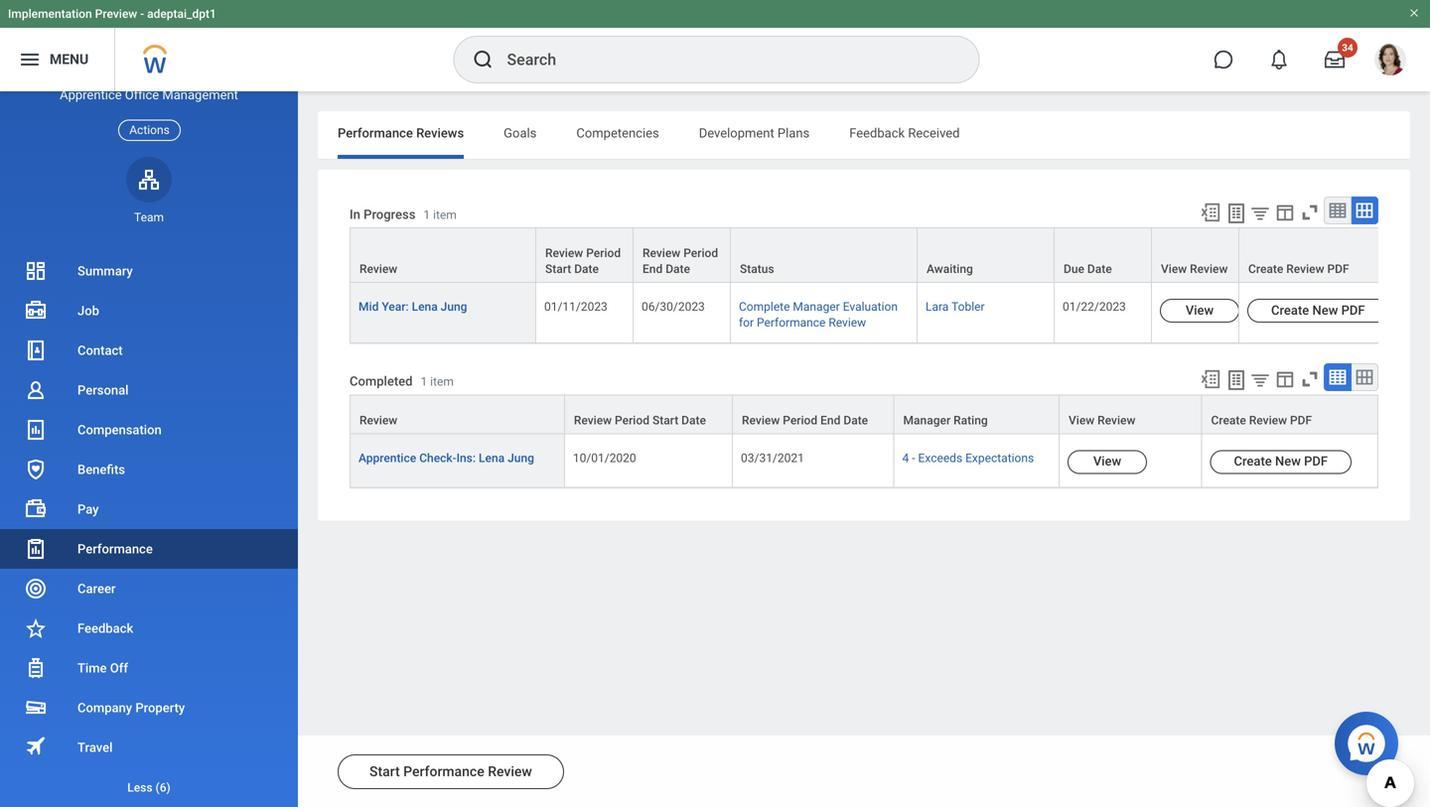 Task type: describe. For each thing, give the bounding box(es) containing it.
travel image
[[24, 735, 48, 759]]

status column header
[[731, 228, 918, 284]]

1 horizontal spatial lena
[[479, 451, 505, 465]]

company
[[78, 701, 132, 716]]

export to excel image
[[1200, 369, 1222, 391]]

new for the topmost create new pdf button
[[1313, 303, 1339, 318]]

date inside due date popup button
[[1088, 262, 1113, 276]]

in
[[350, 207, 361, 222]]

awaiting
[[927, 262, 974, 276]]

travel link
[[0, 728, 298, 768]]

export to excel image
[[1200, 202, 1222, 224]]

summary
[[78, 264, 133, 279]]

contact
[[78, 343, 123, 358]]

review period end date inside column header
[[643, 246, 719, 276]]

apprentice check-ins: lena jung
[[359, 451, 534, 465]]

time
[[78, 661, 107, 676]]

0 horizontal spatial view review
[[1069, 414, 1136, 428]]

tobler
[[952, 300, 985, 314]]

manager rating column header
[[895, 395, 1060, 436]]

navigation pane region
[[0, 87, 298, 808]]

0 horizontal spatial jung
[[441, 300, 467, 314]]

complete
[[739, 300, 790, 314]]

job
[[78, 304, 99, 318]]

development plans
[[699, 126, 810, 141]]

profile logan mcneil image
[[1375, 44, 1407, 80]]

tab list containing performance reviews
[[318, 111, 1411, 159]]

4 - exceeds expectations link
[[903, 451, 1035, 465]]

less (6) button
[[0, 777, 298, 800]]

contact image
[[24, 339, 48, 363]]

mid year: lena jung link
[[359, 296, 467, 314]]

due date column header
[[1055, 228, 1153, 284]]

1 horizontal spatial review period end date
[[742, 414, 869, 428]]

summary image
[[24, 259, 48, 283]]

lara
[[926, 300, 949, 314]]

1 vertical spatial review period start date button
[[565, 396, 732, 434]]

career image
[[24, 577, 48, 601]]

benefits link
[[0, 450, 298, 490]]

review period start date column header
[[537, 228, 634, 284]]

review period start date button inside column header
[[537, 229, 633, 282]]

complete manager evaluation for performance review
[[739, 300, 898, 330]]

compensation image
[[24, 418, 48, 442]]

view inside column header
[[1162, 262, 1188, 276]]

awaiting column header
[[918, 228, 1055, 284]]

time off
[[78, 661, 128, 676]]

development
[[699, 126, 775, 141]]

end for review period end date popup button within column header
[[643, 262, 663, 276]]

goals
[[504, 126, 537, 141]]

row containing review
[[350, 395, 1379, 436]]

manager rating
[[904, 414, 988, 428]]

compensation link
[[0, 410, 298, 450]]

03/31/2021
[[741, 451, 805, 465]]

date inside review period start date column header
[[575, 262, 599, 276]]

start inside start performance review button
[[370, 764, 400, 780]]

received
[[908, 126, 960, 141]]

1 vertical spatial view review button
[[1060, 396, 1202, 434]]

search image
[[471, 48, 495, 72]]

- inside menu banner
[[140, 7, 144, 21]]

time off link
[[0, 649, 298, 689]]

0 vertical spatial view button
[[1161, 299, 1240, 323]]

benefits image
[[24, 458, 48, 482]]

0 vertical spatial create review pdf button
[[1240, 229, 1426, 282]]

job image
[[24, 299, 48, 323]]

4
[[903, 451, 909, 465]]

company property image
[[24, 697, 48, 720]]

date inside review period end date
[[666, 262, 691, 276]]

status
[[740, 262, 775, 276]]

menu
[[50, 51, 89, 68]]

performance image
[[24, 538, 48, 561]]

review button for fourth row
[[351, 396, 564, 434]]

review period start date for review period start date popup button to the bottom
[[574, 414, 706, 428]]

evaluation
[[843, 300, 898, 314]]

ins:
[[457, 451, 476, 465]]

close environment banner image
[[1409, 7, 1421, 19]]

06/30/2023
[[642, 300, 705, 314]]

actions button
[[118, 120, 181, 141]]

34 button
[[1314, 38, 1358, 81]]

menu banner
[[0, 0, 1431, 91]]

mid year: lena jung
[[359, 300, 467, 314]]

period up 03/31/2021
[[783, 414, 818, 428]]

notifications large image
[[1270, 50, 1290, 70]]

review column header
[[350, 228, 537, 284]]

rating
[[954, 414, 988, 428]]

apprentice office management
[[60, 88, 238, 102]]

pay link
[[0, 490, 298, 530]]

10/01/2020
[[573, 451, 637, 465]]

due date button
[[1055, 229, 1152, 282]]

table image for 1
[[1328, 368, 1348, 388]]

review inside complete manager evaluation for performance review
[[829, 316, 867, 330]]

contact link
[[0, 331, 298, 371]]

personal link
[[0, 371, 298, 410]]

completed
[[350, 374, 413, 389]]

menu button
[[0, 28, 115, 91]]

expectations
[[966, 451, 1035, 465]]

preview
[[95, 7, 137, 21]]

review inside "column header"
[[360, 262, 398, 276]]

check-
[[419, 451, 457, 465]]

career
[[78, 582, 116, 597]]

start performance review button
[[338, 755, 564, 790]]

career link
[[0, 569, 298, 609]]

fullscreen image
[[1300, 369, 1321, 391]]

expand table image
[[1355, 201, 1375, 221]]

lara tobler link
[[926, 296, 985, 314]]

34
[[1343, 42, 1354, 54]]

view review inside column header
[[1162, 262, 1228, 276]]

1 horizontal spatial -
[[912, 451, 916, 465]]

personal
[[78, 383, 129, 398]]

adeptai_dpt1
[[147, 7, 216, 21]]

awaiting button
[[918, 229, 1054, 282]]

time off image
[[24, 657, 48, 681]]

feedback link
[[0, 609, 298, 649]]

completed 1 item
[[350, 374, 454, 389]]

actions
[[129, 123, 170, 137]]

lara tobler
[[926, 300, 985, 314]]

due date
[[1064, 262, 1113, 276]]

status button
[[731, 229, 917, 282]]

list containing summary
[[0, 251, 298, 808]]

0 horizontal spatial lena
[[412, 300, 438, 314]]

1 vertical spatial create new pdf
[[1235, 454, 1328, 469]]



Task type: locate. For each thing, give the bounding box(es) containing it.
apprentice for apprentice check-ins: lena jung
[[359, 451, 417, 465]]

1 vertical spatial jung
[[508, 451, 534, 465]]

start
[[545, 262, 572, 276], [653, 414, 679, 428], [370, 764, 400, 780]]

0 vertical spatial manager
[[793, 300, 840, 314]]

0 vertical spatial feedback
[[850, 126, 905, 141]]

0 vertical spatial create new pdf button
[[1248, 299, 1390, 323]]

pay image
[[24, 498, 48, 522]]

apprentice inside "navigation pane" region
[[60, 88, 122, 102]]

exceeds
[[919, 451, 963, 465]]

01/22/2023
[[1063, 300, 1127, 314]]

due
[[1064, 262, 1085, 276]]

0 vertical spatial table image
[[1328, 201, 1348, 221]]

1 vertical spatial start
[[653, 414, 679, 428]]

0 vertical spatial apprentice
[[60, 88, 122, 102]]

view review column header
[[1153, 228, 1240, 284]]

lena right year:
[[412, 300, 438, 314]]

in progress 1 item
[[350, 207, 457, 222]]

create new pdf button down click to view/edit grid preferences image
[[1211, 450, 1352, 474]]

apprentice for apprentice office management
[[60, 88, 122, 102]]

1 horizontal spatial feedback
[[850, 126, 905, 141]]

3 row from the top
[[350, 395, 1379, 436]]

compensation
[[78, 423, 162, 438]]

plans
[[778, 126, 810, 141]]

1 vertical spatial table image
[[1328, 368, 1348, 388]]

0 vertical spatial select to filter grid data image
[[1250, 203, 1272, 224]]

0 horizontal spatial feedback
[[78, 621, 133, 636]]

end for review period end date popup button to the right
[[821, 414, 841, 428]]

0 vertical spatial -
[[140, 7, 144, 21]]

1 vertical spatial item
[[430, 375, 454, 389]]

pay
[[78, 502, 99, 517]]

2 review button from the top
[[351, 396, 564, 434]]

performance reviews
[[338, 126, 464, 141]]

toolbar for 1
[[1191, 364, 1379, 395]]

1 vertical spatial review period end date
[[742, 414, 869, 428]]

review period start date button up 01/11/2023
[[537, 229, 633, 282]]

1 horizontal spatial view button
[[1161, 299, 1240, 323]]

management
[[162, 88, 238, 102]]

2 table image from the top
[[1328, 368, 1348, 388]]

1 horizontal spatial manager
[[904, 414, 951, 428]]

performance
[[338, 126, 413, 141], [757, 316, 826, 330], [78, 542, 153, 557], [403, 764, 485, 780]]

manager up exceeds at the bottom right
[[904, 414, 951, 428]]

apprentice inside row
[[359, 451, 417, 465]]

manager
[[793, 300, 840, 314], [904, 414, 951, 428]]

-
[[140, 7, 144, 21], [912, 451, 916, 465]]

jung right ins:
[[508, 451, 534, 465]]

0 vertical spatial review period end date button
[[634, 229, 730, 282]]

table image left expand table image
[[1328, 368, 1348, 388]]

review period start date up 01/11/2023
[[545, 246, 621, 276]]

review inside button
[[488, 764, 532, 780]]

0 vertical spatial review period end date
[[643, 246, 719, 276]]

select to filter grid data image
[[1250, 203, 1272, 224], [1250, 370, 1272, 391]]

apprentice left check-
[[359, 451, 417, 465]]

apprentice check-ins: lena jung link
[[359, 451, 534, 465]]

1 select to filter grid data image from the top
[[1250, 203, 1272, 224]]

view review
[[1162, 262, 1228, 276], [1069, 414, 1136, 428]]

team
[[134, 210, 164, 224]]

1 horizontal spatial view review
[[1162, 262, 1228, 276]]

2 horizontal spatial start
[[653, 414, 679, 428]]

review period end date button up 06/30/2023
[[634, 229, 730, 282]]

- right preview
[[140, 7, 144, 21]]

0 horizontal spatial new
[[1276, 454, 1301, 469]]

view review button
[[1153, 229, 1239, 282], [1060, 396, 1202, 434]]

1 inside in progress 1 item
[[424, 208, 430, 222]]

toolbar for progress
[[1191, 197, 1379, 228]]

year:
[[382, 300, 409, 314]]

for
[[739, 316, 754, 330]]

period inside review period end date
[[684, 246, 719, 260]]

review button
[[351, 229, 536, 282], [351, 396, 564, 434]]

0 horizontal spatial manager
[[793, 300, 840, 314]]

click to view/edit grid preferences image
[[1275, 369, 1297, 391]]

0 horizontal spatial review period end date
[[643, 246, 719, 276]]

manager down status column header in the right of the page
[[793, 300, 840, 314]]

competencies
[[577, 126, 659, 141]]

1 vertical spatial end
[[821, 414, 841, 428]]

0 vertical spatial end
[[643, 262, 663, 276]]

performance inside start performance review button
[[403, 764, 485, 780]]

less
[[127, 781, 153, 795]]

1 vertical spatial toolbar
[[1191, 364, 1379, 395]]

2 select to filter grid data image from the top
[[1250, 370, 1272, 391]]

feedback
[[850, 126, 905, 141], [78, 621, 133, 636]]

manager inside popup button
[[904, 414, 951, 428]]

implementation
[[8, 7, 92, 21]]

review period start date button up 10/01/2020
[[565, 396, 732, 434]]

1 vertical spatial review period start date
[[574, 414, 706, 428]]

view review button down export to excel icon
[[1153, 229, 1239, 282]]

apprentice
[[60, 88, 122, 102], [359, 451, 417, 465]]

fullscreen image
[[1300, 202, 1321, 224]]

view review button inside column header
[[1153, 229, 1239, 282]]

- right '4'
[[912, 451, 916, 465]]

review period end date up 06/30/2023
[[643, 246, 719, 276]]

manager inside complete manager evaluation for performance review
[[793, 300, 840, 314]]

item right completed
[[430, 375, 454, 389]]

team link
[[126, 157, 172, 225]]

2 toolbar from the top
[[1191, 364, 1379, 395]]

period up 06/30/2023
[[684, 246, 719, 260]]

1 horizontal spatial start
[[545, 262, 572, 276]]

create review pdf
[[1249, 262, 1350, 276], [1212, 414, 1313, 428]]

1 vertical spatial 1
[[421, 375, 427, 389]]

create review pdf down fullscreen icon
[[1249, 262, 1350, 276]]

1
[[424, 208, 430, 222], [421, 375, 427, 389]]

0 vertical spatial start
[[545, 262, 572, 276]]

4 - exceeds expectations
[[903, 451, 1035, 465]]

0 vertical spatial 1
[[424, 208, 430, 222]]

4 row from the top
[[350, 435, 1379, 488]]

1 right completed
[[421, 375, 427, 389]]

review period end date
[[643, 246, 719, 276], [742, 414, 869, 428]]

new
[[1313, 303, 1339, 318], [1276, 454, 1301, 469]]

period inside column header
[[586, 246, 621, 260]]

review period end date column header
[[634, 228, 731, 284]]

1 horizontal spatial end
[[821, 414, 841, 428]]

company property link
[[0, 689, 298, 728]]

less (6) button
[[0, 768, 298, 808]]

review period start date
[[545, 246, 621, 276], [574, 414, 706, 428]]

feedback up time off
[[78, 621, 133, 636]]

0 vertical spatial item
[[433, 208, 457, 222]]

performance inside performance link
[[78, 542, 153, 557]]

review inside review period end date
[[643, 246, 681, 260]]

lena
[[412, 300, 438, 314], [479, 451, 505, 465]]

create review pdf button
[[1240, 229, 1426, 282], [1203, 396, 1378, 434]]

period up 01/11/2023
[[586, 246, 621, 260]]

1 vertical spatial create new pdf button
[[1211, 450, 1352, 474]]

1 vertical spatial view button
[[1068, 450, 1148, 474]]

start for review period start date popup button to the bottom
[[653, 414, 679, 428]]

feedback received
[[850, 126, 960, 141]]

1 vertical spatial manager
[[904, 414, 951, 428]]

1 vertical spatial review button
[[351, 396, 564, 434]]

row
[[350, 228, 1427, 284], [350, 283, 1427, 344], [350, 395, 1379, 436], [350, 435, 1379, 488]]

start performance review
[[370, 764, 532, 780]]

review button up ins:
[[351, 396, 564, 434]]

1 horizontal spatial review period end date button
[[733, 396, 894, 434]]

implementation preview -   adeptai_dpt1
[[8, 7, 216, 21]]

feedback for feedback
[[78, 621, 133, 636]]

Search Workday  search field
[[507, 38, 938, 81]]

new up fullscreen image
[[1313, 303, 1339, 318]]

1 vertical spatial create review pdf
[[1212, 414, 1313, 428]]

toolbar
[[1191, 197, 1379, 228], [1191, 364, 1379, 395]]

review button inside "column header"
[[351, 229, 536, 282]]

new down click to view/edit grid preferences image
[[1276, 454, 1301, 469]]

0 horizontal spatial apprentice
[[60, 88, 122, 102]]

create
[[1249, 262, 1284, 276], [1272, 303, 1310, 318], [1212, 414, 1247, 428], [1235, 454, 1273, 469]]

table image for progress
[[1328, 201, 1348, 221]]

create new pdf
[[1272, 303, 1366, 318], [1235, 454, 1328, 469]]

start for review period start date popup button in the column header
[[545, 262, 572, 276]]

0 vertical spatial new
[[1313, 303, 1339, 318]]

0 vertical spatial create review pdf
[[1249, 262, 1350, 276]]

review button for review period start date column header
[[351, 229, 536, 282]]

create new pdf button
[[1248, 299, 1390, 323], [1211, 450, 1352, 474]]

item up review "column header"
[[433, 208, 457, 222]]

0 vertical spatial review button
[[351, 229, 536, 282]]

2 row from the top
[[350, 283, 1427, 344]]

01/11/2023
[[544, 300, 608, 314]]

review button down in progress 1 item
[[351, 229, 536, 282]]

item inside in progress 1 item
[[433, 208, 457, 222]]

review period start date inside review period start date column header
[[545, 246, 621, 276]]

benefits
[[78, 463, 125, 477]]

0 vertical spatial review period start date
[[545, 246, 621, 276]]

new for bottom create new pdf button
[[1276, 454, 1301, 469]]

1 vertical spatial feedback
[[78, 621, 133, 636]]

1 inside completed 1 item
[[421, 375, 427, 389]]

1 row from the top
[[350, 228, 1427, 284]]

export to worksheets image
[[1225, 202, 1249, 226]]

select to filter grid data image for 1
[[1250, 370, 1272, 391]]

create review pdf down export to worksheets image
[[1212, 414, 1313, 428]]

select to filter grid data image right export to worksheets icon
[[1250, 203, 1272, 224]]

review period start date button
[[537, 229, 633, 282], [565, 396, 732, 434]]

1 horizontal spatial jung
[[508, 451, 534, 465]]

select to filter grid data image right export to worksheets image
[[1250, 370, 1272, 391]]

progress
[[364, 207, 416, 222]]

feedback for feedback received
[[850, 126, 905, 141]]

1 horizontal spatial apprentice
[[359, 451, 417, 465]]

1 vertical spatial select to filter grid data image
[[1250, 370, 1272, 391]]

review period start date up 10/01/2020
[[574, 414, 706, 428]]

view team image
[[137, 168, 161, 192]]

1 table image from the top
[[1328, 201, 1348, 221]]

review period start date for review period start date popup button in the column header
[[545, 246, 621, 276]]

lena right ins:
[[479, 451, 505, 465]]

create new pdf up fullscreen image
[[1272, 303, 1366, 318]]

performance inside complete manager evaluation for performance review
[[757, 316, 826, 330]]

0 horizontal spatial review period end date button
[[634, 229, 730, 282]]

1 vertical spatial -
[[912, 451, 916, 465]]

0 vertical spatial review period start date button
[[537, 229, 633, 282]]

create review pdf button down click to view/edit grid preferences image
[[1203, 396, 1378, 434]]

feedback left received in the top of the page
[[850, 126, 905, 141]]

1 vertical spatial new
[[1276, 454, 1301, 469]]

feedback inside "link"
[[78, 621, 133, 636]]

end inside review period end date
[[643, 262, 663, 276]]

0 vertical spatial create new pdf
[[1272, 303, 1366, 318]]

0 vertical spatial view review button
[[1153, 229, 1239, 282]]

0 horizontal spatial end
[[643, 262, 663, 276]]

expand table image
[[1355, 368, 1375, 388]]

inbox large image
[[1325, 50, 1345, 70]]

1 vertical spatial apprentice
[[359, 451, 417, 465]]

start inside review period start date column header
[[545, 262, 572, 276]]

2 vertical spatial start
[[370, 764, 400, 780]]

review period end date button inside column header
[[634, 229, 730, 282]]

1 horizontal spatial new
[[1313, 303, 1339, 318]]

export to worksheets image
[[1225, 369, 1249, 393]]

click to view/edit grid preferences image
[[1275, 202, 1297, 224]]

0 horizontal spatial -
[[140, 7, 144, 21]]

job link
[[0, 291, 298, 331]]

summary link
[[0, 251, 298, 291]]

1 right progress
[[424, 208, 430, 222]]

apprentice down menu
[[60, 88, 122, 102]]

mid
[[359, 300, 379, 314]]

table image left expand table icon
[[1328, 201, 1348, 221]]

1 vertical spatial view review
[[1069, 414, 1136, 428]]

team lena jung element
[[126, 209, 172, 225]]

table image
[[1328, 201, 1348, 221], [1328, 368, 1348, 388]]

1 toolbar from the top
[[1191, 197, 1379, 228]]

company property
[[78, 701, 185, 716]]

review period end date button up 03/31/2021
[[733, 396, 894, 434]]

office
[[125, 88, 159, 102]]

reviews
[[416, 126, 464, 141]]

personal image
[[24, 379, 48, 402]]

pdf
[[1328, 262, 1350, 276], [1342, 303, 1366, 318], [1291, 414, 1313, 428], [1305, 454, 1328, 469]]

feedback image
[[24, 617, 48, 641]]

create new pdf button up fullscreen image
[[1248, 299, 1390, 323]]

less (6)
[[127, 781, 171, 795]]

create review pdf button down fullscreen icon
[[1240, 229, 1426, 282]]

1 review button from the top
[[351, 229, 536, 282]]

create new pdf down click to view/edit grid preferences image
[[1235, 454, 1328, 469]]

(6)
[[156, 781, 171, 795]]

select to filter grid data image for progress
[[1250, 203, 1272, 224]]

0 horizontal spatial view button
[[1068, 450, 1148, 474]]

0 horizontal spatial start
[[370, 764, 400, 780]]

item inside completed 1 item
[[430, 375, 454, 389]]

view review button down export to excel image
[[1060, 396, 1202, 434]]

1 vertical spatial create review pdf button
[[1203, 396, 1378, 434]]

justify image
[[18, 48, 42, 72]]

travel
[[78, 741, 113, 756]]

period up 10/01/2020
[[615, 414, 650, 428]]

0 vertical spatial toolbar
[[1191, 197, 1379, 228]]

item
[[433, 208, 457, 222], [430, 375, 454, 389]]

off
[[110, 661, 128, 676]]

1 vertical spatial lena
[[479, 451, 505, 465]]

row containing review period start date
[[350, 228, 1427, 284]]

manager rating button
[[895, 396, 1059, 434]]

1 vertical spatial review period end date button
[[733, 396, 894, 434]]

date
[[575, 262, 599, 276], [666, 262, 691, 276], [1088, 262, 1113, 276], [682, 414, 706, 428], [844, 414, 869, 428]]

tab list
[[318, 111, 1411, 159]]

complete manager evaluation for performance review link
[[739, 296, 898, 330]]

jung down review "column header"
[[441, 300, 467, 314]]

0 vertical spatial lena
[[412, 300, 438, 314]]

0 vertical spatial jung
[[441, 300, 467, 314]]

performance link
[[0, 530, 298, 569]]

review period end date up 03/31/2021
[[742, 414, 869, 428]]

list
[[0, 251, 298, 808]]

property
[[135, 701, 185, 716]]

0 vertical spatial view review
[[1162, 262, 1228, 276]]

review
[[545, 246, 583, 260], [643, 246, 681, 260], [360, 262, 398, 276], [1191, 262, 1228, 276], [1287, 262, 1325, 276], [829, 316, 867, 330], [360, 414, 398, 428], [574, 414, 612, 428], [742, 414, 780, 428], [1098, 414, 1136, 428], [1250, 414, 1288, 428], [488, 764, 532, 780]]



Task type: vqa. For each thing, say whether or not it's contained in the screenshot.
View Review within column header
yes



